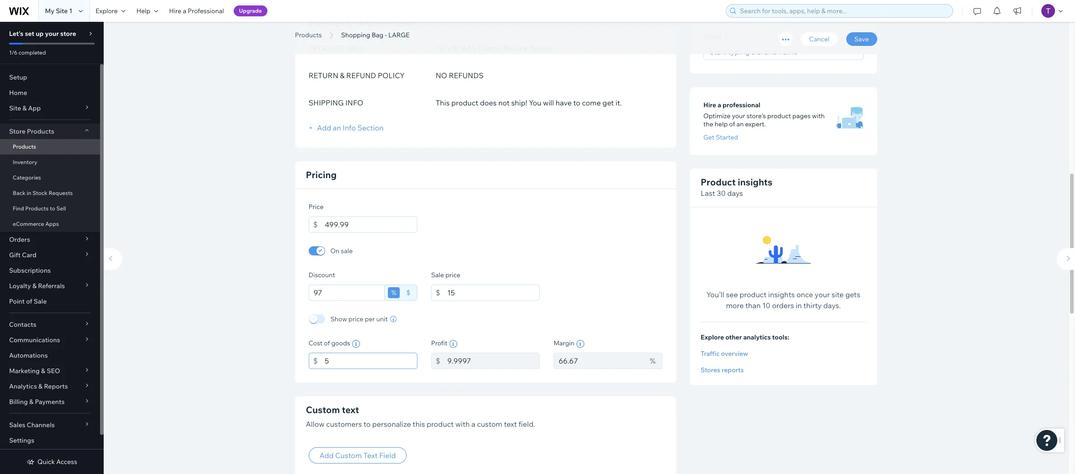 Task type: locate. For each thing, give the bounding box(es) containing it.
sell
[[56, 205, 66, 212]]

traffic
[[701, 350, 720, 358]]

2 vertical spatial your
[[815, 290, 830, 299]]

1 horizontal spatial info tooltip image
[[449, 340, 457, 348]]

2 info tooltip image from the left
[[449, 340, 457, 348]]

explore other analytics tools:
[[701, 334, 789, 342]]

additional
[[309, 20, 355, 28]]

text left field.
[[504, 420, 517, 429]]

text up customers on the left
[[342, 404, 359, 415]]

1 horizontal spatial your
[[732, 112, 745, 120]]

price
[[445, 271, 460, 279], [349, 315, 363, 323]]

1 vertical spatial info
[[345, 98, 363, 107]]

site
[[56, 7, 68, 15], [9, 104, 21, 112]]

info up add an info section
[[345, 98, 363, 107]]

in right back
[[27, 190, 31, 196]]

2 horizontal spatial your
[[815, 290, 830, 299]]

to left sell
[[50, 205, 55, 212]]

insights inside the product insights last 30 days
[[738, 177, 772, 188]]

you
[[529, 98, 541, 107]]

pricing
[[306, 169, 337, 180]]

0 vertical spatial of
[[729, 120, 735, 128]]

None text field
[[325, 216, 417, 233], [309, 284, 385, 301], [325, 353, 417, 369], [325, 216, 417, 233], [309, 284, 385, 301], [325, 353, 417, 369]]

0 horizontal spatial site
[[9, 104, 21, 112]]

add custom text field
[[320, 451, 396, 460]]

to right have
[[573, 98, 580, 107]]

insights
[[738, 177, 772, 188], [768, 290, 795, 299]]

0 horizontal spatial a
[[183, 7, 186, 15]]

site left 1
[[56, 7, 68, 15]]

gets
[[845, 290, 860, 299]]

per
[[365, 315, 375, 323]]

point
[[9, 297, 25, 306]]

1/6 completed
[[9, 49, 46, 56]]

sale inside 'sidebar' element
[[34, 297, 47, 306]]

price for sale
[[445, 271, 460, 279]]

1 horizontal spatial products link
[[290, 30, 326, 40]]

additional info sections
[[309, 20, 415, 28]]

0 vertical spatial products link
[[290, 30, 326, 40]]

does
[[480, 98, 497, 107]]

stores reports link
[[701, 366, 866, 375]]

bag down info at the left
[[372, 31, 383, 39]]

1 horizontal spatial with
[[812, 112, 825, 120]]

x
[[448, 43, 451, 53]]

find products to sell
[[13, 205, 66, 212]]

& inside dropdown button
[[29, 398, 33, 406]]

0 horizontal spatial hire
[[169, 7, 181, 15]]

info tooltip image for profit
[[449, 340, 457, 348]]

communications
[[9, 336, 60, 344]]

0 horizontal spatial price
[[349, 315, 363, 323]]

a up optimize
[[718, 101, 721, 109]]

your inside "you'll see product insights once your site gets more than 10 orders in thirty days."
[[815, 290, 830, 299]]

product inside custom text allow customers to personalize this product with a custom text field.
[[427, 420, 454, 429]]

sale inside shopping bag - large form
[[431, 271, 444, 279]]

automations link
[[0, 348, 100, 363]]

this product does not ship! you will have to come get it.
[[436, 98, 622, 107]]

a left professional
[[183, 7, 186, 15]]

your
[[45, 30, 59, 38], [732, 112, 745, 120], [815, 290, 830, 299]]

subscriptions
[[9, 267, 51, 275]]

unit
[[376, 315, 388, 323]]

point of sale
[[9, 297, 47, 306]]

1 horizontal spatial a
[[471, 420, 475, 429]]

& right billing
[[29, 398, 33, 406]]

insights up the orders
[[768, 290, 795, 299]]

0 vertical spatial hire
[[169, 7, 181, 15]]

a left custom
[[471, 420, 475, 429]]

1 vertical spatial sale
[[34, 297, 47, 306]]

communications button
[[0, 332, 100, 348]]

& for billing
[[29, 398, 33, 406]]

with inside custom text allow customers to personalize this product with a custom text field.
[[455, 420, 470, 429]]

info
[[343, 123, 356, 132]]

products link up product
[[290, 30, 326, 40]]

inventory
[[13, 159, 37, 166]]

shopping down additional info sections
[[341, 31, 370, 39]]

settings
[[9, 437, 34, 445]]

1 horizontal spatial sale
[[431, 271, 444, 279]]

of right 'cost'
[[324, 339, 330, 347]]

1 horizontal spatial %
[[650, 356, 656, 365]]

2 horizontal spatial a
[[718, 101, 721, 109]]

1 horizontal spatial price
[[445, 271, 460, 279]]

1 vertical spatial explore
[[701, 334, 724, 342]]

custom
[[477, 420, 502, 429]]

None text field
[[447, 353, 540, 369], [554, 353, 645, 369], [447, 353, 540, 369], [554, 353, 645, 369]]

products up inventory
[[13, 143, 36, 150]]

store products button
[[0, 124, 100, 139]]

sidebar element
[[0, 22, 104, 474]]

optimize your store's product pages with the help of an expert.
[[704, 112, 825, 128]]

your right up
[[45, 30, 59, 38]]

2 vertical spatial of
[[324, 339, 330, 347]]

reports
[[722, 366, 744, 375]]

price left per
[[349, 315, 363, 323]]

field
[[379, 451, 396, 460]]

get
[[603, 98, 614, 107]]

site down home
[[9, 104, 21, 112]]

0 horizontal spatial to
[[50, 205, 55, 212]]

explore inside shopping bag - large form
[[701, 334, 724, 342]]

0 vertical spatial to
[[573, 98, 580, 107]]

& right "loyalty"
[[32, 282, 37, 290]]

billing
[[9, 398, 28, 406]]

1 vertical spatial add
[[320, 451, 334, 460]]

to right customers on the left
[[364, 420, 371, 429]]

& for site
[[22, 104, 27, 112]]

days
[[727, 189, 743, 198]]

pages
[[792, 112, 811, 120]]

1 horizontal spatial to
[[364, 420, 371, 429]]

& for return
[[340, 71, 345, 80]]

0 vertical spatial sale
[[431, 271, 444, 279]]

1 horizontal spatial hire
[[704, 101, 716, 109]]

products link down store products
[[0, 139, 100, 155]]

1 vertical spatial hire
[[704, 101, 716, 109]]

0 horizontal spatial your
[[45, 30, 59, 38]]

& left reports
[[38, 382, 43, 391]]

a inside custom text allow customers to personalize this product with a custom text field.
[[471, 420, 475, 429]]

large up 'x'
[[419, 20, 474, 40]]

1 info tooltip image from the left
[[352, 340, 360, 348]]

store
[[60, 30, 76, 38]]

large down sections
[[388, 31, 410, 39]]

hire inside shopping bag - large form
[[704, 101, 716, 109]]

0 horizontal spatial sale
[[34, 297, 47, 306]]

0 horizontal spatial explore
[[95, 7, 118, 15]]

insights inside "you'll see product insights once your site gets more than 10 orders in thirty days."
[[768, 290, 795, 299]]

1 vertical spatial to
[[50, 205, 55, 212]]

thirty
[[804, 301, 822, 310]]

& right the return
[[340, 71, 345, 80]]

1 vertical spatial text
[[504, 420, 517, 429]]

of right help
[[729, 120, 735, 128]]

products up the ecommerce apps
[[25, 205, 49, 212]]

to inside custom text allow customers to personalize this product with a custom text field.
[[364, 420, 371, 429]]

add down allow in the left of the page
[[320, 451, 334, 460]]

add inside button
[[320, 451, 334, 460]]

field.
[[519, 420, 535, 429]]

stores reports
[[701, 366, 744, 375]]

0 vertical spatial a
[[183, 7, 186, 15]]

0 horizontal spatial with
[[455, 420, 470, 429]]

card
[[22, 251, 36, 259]]

of inside 'sidebar' element
[[26, 297, 32, 306]]

0 vertical spatial in
[[27, 190, 31, 196]]

insights up "days"
[[738, 177, 772, 188]]

product info
[[309, 43, 364, 53]]

products up product
[[295, 31, 322, 39]]

1 vertical spatial in
[[796, 301, 802, 310]]

help button
[[131, 0, 164, 22]]

1 horizontal spatial explore
[[701, 334, 724, 342]]

store's
[[747, 112, 766, 120]]

payments
[[35, 398, 65, 406]]

shopping bag - large
[[295, 20, 474, 40], [341, 31, 410, 39]]

0 vertical spatial custom
[[306, 404, 340, 415]]

with right pages in the right top of the page
[[812, 112, 825, 120]]

your inside optimize your store's product pages with the help of an expert.
[[732, 112, 745, 120]]

price up $ text box
[[445, 271, 460, 279]]

loyalty & referrals
[[9, 282, 65, 290]]

section
[[357, 123, 384, 132]]

custom up allow in the left of the page
[[306, 404, 340, 415]]

completed
[[19, 49, 46, 56]]

show price per unit
[[330, 315, 388, 323]]

explore up traffic
[[701, 334, 724, 342]]

explore
[[95, 7, 118, 15], [701, 334, 724, 342]]

of for point of sale
[[26, 297, 32, 306]]

& left seo
[[41, 367, 45, 375]]

bag
[[375, 20, 406, 40], [372, 31, 383, 39]]

0 vertical spatial add
[[317, 123, 331, 132]]

sales channels button
[[0, 418, 100, 433]]

home link
[[0, 85, 100, 101]]

custom left text
[[335, 451, 362, 460]]

hire right help button
[[169, 7, 181, 15]]

natural
[[503, 43, 528, 53]]

0 vertical spatial %
[[391, 289, 396, 297]]

price
[[309, 203, 324, 211]]

expert.
[[745, 120, 766, 128]]

0 horizontal spatial of
[[26, 297, 32, 306]]

find products to sell link
[[0, 201, 100, 216]]

1 vertical spatial price
[[349, 315, 363, 323]]

stores
[[701, 366, 720, 375]]

& inside dropdown button
[[32, 282, 37, 290]]

info
[[346, 43, 364, 53], [345, 98, 363, 107]]

than
[[745, 301, 761, 310]]

your down professional
[[732, 112, 745, 120]]

0 vertical spatial insights
[[738, 177, 772, 188]]

2 vertical spatial a
[[471, 420, 475, 429]]

0 vertical spatial your
[[45, 30, 59, 38]]

1 vertical spatial insights
[[768, 290, 795, 299]]

add down shipping on the top left of the page
[[317, 123, 331, 132]]

add for add an info section
[[317, 123, 331, 132]]

orders button
[[0, 232, 100, 247]]

0 vertical spatial price
[[445, 271, 460, 279]]

site inside dropdown button
[[9, 104, 21, 112]]

an left expert.
[[737, 120, 744, 128]]

& inside popup button
[[38, 382, 43, 391]]

back in stock requests link
[[0, 186, 100, 201]]

contacts button
[[0, 317, 100, 332]]

1 horizontal spatial in
[[796, 301, 802, 310]]

0 horizontal spatial in
[[27, 190, 31, 196]]

1 vertical spatial a
[[718, 101, 721, 109]]

sale
[[431, 271, 444, 279], [34, 297, 47, 306]]

ecommerce apps link
[[0, 216, 100, 232]]

professional
[[723, 101, 761, 109]]

1 vertical spatial with
[[455, 420, 470, 429]]

1 horizontal spatial of
[[324, 339, 330, 347]]

explore right 1
[[95, 7, 118, 15]]

1 vertical spatial custom
[[335, 451, 362, 460]]

& left the app
[[22, 104, 27, 112]]

sale
[[341, 247, 353, 255]]

info tooltip image right the profit
[[449, 340, 457, 348]]

this
[[413, 420, 425, 429]]

bag
[[462, 43, 477, 53]]

of right "point"
[[26, 297, 32, 306]]

an left 'info'
[[333, 123, 341, 132]]

stock
[[33, 190, 47, 196]]

0 vertical spatial text
[[342, 404, 359, 415]]

subscriptions link
[[0, 263, 100, 278]]

info tooltip image
[[352, 340, 360, 348], [449, 340, 457, 348]]

products right store
[[27, 127, 54, 136]]

to
[[573, 98, 580, 107], [50, 205, 55, 212], [364, 420, 371, 429]]

0 vertical spatial info
[[346, 43, 364, 53]]

1 vertical spatial site
[[9, 104, 21, 112]]

0 vertical spatial with
[[812, 112, 825, 120]]

with left custom
[[455, 420, 470, 429]]

0 horizontal spatial text
[[342, 404, 359, 415]]

1 horizontal spatial site
[[56, 7, 68, 15]]

of
[[729, 120, 735, 128], [26, 297, 32, 306], [324, 339, 330, 347]]

2 horizontal spatial to
[[573, 98, 580, 107]]

2 horizontal spatial of
[[729, 120, 735, 128]]

info tooltip image right goods
[[352, 340, 360, 348]]

ecommerce
[[13, 221, 44, 227]]

you'll
[[707, 290, 724, 299]]

price for show
[[349, 315, 363, 323]]

your up the thirty
[[815, 290, 830, 299]]

$
[[313, 220, 318, 229], [436, 288, 440, 297], [406, 289, 410, 297], [313, 356, 318, 365], [436, 356, 440, 365]]

& inside shopping bag - large form
[[340, 71, 345, 80]]

Start typing a brand name field
[[707, 44, 860, 60]]

info down additional info sections
[[346, 43, 364, 53]]

1 horizontal spatial large
[[419, 20, 474, 40]]

& for marketing
[[41, 367, 45, 375]]

0 vertical spatial explore
[[95, 7, 118, 15]]

in down 'once'
[[796, 301, 802, 310]]

0 horizontal spatial info tooltip image
[[352, 340, 360, 348]]

back
[[13, 190, 25, 196]]

hire up optimize
[[704, 101, 716, 109]]

1 vertical spatial your
[[732, 112, 745, 120]]

1 horizontal spatial an
[[737, 120, 744, 128]]

1
[[69, 7, 72, 15]]

0 horizontal spatial %
[[391, 289, 396, 297]]

1 vertical spatial of
[[26, 297, 32, 306]]

%
[[391, 289, 396, 297], [650, 356, 656, 365]]

0 horizontal spatial products link
[[0, 139, 100, 155]]

hire for hire a professional
[[169, 7, 181, 15]]

analytics
[[743, 334, 771, 342]]

no refunds
[[436, 71, 484, 80]]

2 vertical spatial to
[[364, 420, 371, 429]]



Task type: describe. For each thing, give the bounding box(es) containing it.
contacts
[[9, 321, 36, 329]]

billing & payments
[[9, 398, 65, 406]]

to inside 'sidebar' element
[[50, 205, 55, 212]]

12"
[[436, 43, 446, 53]]

referrals
[[38, 282, 65, 290]]

1 vertical spatial products link
[[0, 139, 100, 155]]

days.
[[823, 301, 841, 310]]

1 horizontal spatial text
[[504, 420, 517, 429]]

0 horizontal spatial large
[[388, 31, 410, 39]]

0 horizontal spatial an
[[333, 123, 341, 132]]

1 horizontal spatial -
[[410, 20, 415, 40]]

tools:
[[772, 334, 789, 342]]

let's set up your store
[[9, 30, 76, 38]]

return
[[309, 71, 338, 80]]

app
[[28, 104, 41, 112]]

traffic overview
[[701, 350, 748, 358]]

let's
[[9, 30, 23, 38]]

explore for explore
[[95, 7, 118, 15]]

an inside optimize your store's product pages with the help of an expert.
[[737, 120, 744, 128]]

1 vertical spatial %
[[650, 356, 656, 365]]

with inside optimize your store's product pages with the help of an expert.
[[812, 112, 825, 120]]

set
[[25, 30, 34, 38]]

goods
[[331, 339, 350, 347]]

add custom text field button
[[309, 447, 407, 464]]

add for add custom text field
[[320, 451, 334, 460]]

info tooltip image for cost of goods
[[352, 340, 360, 348]]

quick
[[37, 458, 55, 466]]

product inside optimize your store's product pages with the help of an expert.
[[767, 112, 791, 120]]

optimize
[[704, 112, 731, 120]]

policy
[[378, 71, 405, 80]]

sections
[[377, 20, 415, 28]]

on sale
[[330, 247, 353, 255]]

cotton
[[479, 43, 502, 53]]

ecommerce apps
[[13, 221, 59, 227]]

bag right info at the left
[[375, 20, 406, 40]]

info
[[357, 20, 375, 28]]

products inside popup button
[[27, 127, 54, 136]]

started
[[716, 133, 738, 142]]

categories link
[[0, 170, 100, 186]]

info tooltip image
[[576, 340, 584, 348]]

in inside "you'll see product insights once your site gets more than 10 orders in thirty days."
[[796, 301, 802, 310]]

access
[[56, 458, 77, 466]]

allow
[[306, 420, 325, 429]]

8"
[[453, 43, 460, 53]]

0 horizontal spatial -
[[385, 31, 387, 39]]

site & app button
[[0, 101, 100, 116]]

store
[[9, 127, 25, 136]]

your inside 'sidebar' element
[[45, 30, 59, 38]]

product
[[309, 43, 345, 53]]

requests
[[49, 190, 73, 196]]

& for loyalty
[[32, 282, 37, 290]]

channels
[[27, 421, 55, 429]]

this
[[436, 98, 450, 107]]

show
[[330, 315, 347, 323]]

custom inside custom text allow customers to personalize this product with a custom text field.
[[306, 404, 340, 415]]

in inside 'sidebar' element
[[27, 190, 31, 196]]

point of sale link
[[0, 294, 100, 309]]

of inside optimize your store's product pages with the help of an expert.
[[729, 120, 735, 128]]

setup
[[9, 73, 27, 81]]

shipping info
[[309, 98, 363, 107]]

back in stock requests
[[13, 190, 73, 196]]

analytics & reports button
[[0, 379, 100, 394]]

not
[[498, 98, 510, 107]]

refund
[[346, 71, 376, 80]]

gift card button
[[0, 247, 100, 263]]

gift
[[9, 251, 21, 259]]

more
[[726, 301, 744, 310]]

settings link
[[0, 433, 100, 448]]

custom inside button
[[335, 451, 362, 460]]

analytics & reports
[[9, 382, 68, 391]]

personalize
[[372, 420, 411, 429]]

product insights last 30 days
[[701, 177, 772, 198]]

shopping bag - large form
[[99, 0, 1075, 474]]

a for professional
[[183, 7, 186, 15]]

professional
[[188, 7, 224, 15]]

other
[[725, 334, 742, 342]]

it.
[[616, 98, 622, 107]]

margin
[[554, 339, 574, 347]]

see
[[726, 290, 738, 299]]

& for analytics
[[38, 382, 43, 391]]

explore for explore other analytics tools:
[[701, 334, 724, 342]]

setup link
[[0, 70, 100, 85]]

save
[[854, 35, 869, 43]]

orders
[[9, 236, 30, 244]]

once
[[797, 290, 813, 299]]

products inside shopping bag - large form
[[295, 31, 322, 39]]

my site 1
[[45, 7, 72, 15]]

upgrade
[[239, 7, 262, 14]]

loyalty
[[9, 282, 31, 290]]

$ text field
[[447, 284, 540, 301]]

info for shipping info
[[345, 98, 363, 107]]

traffic overview link
[[701, 350, 866, 358]]

a for professional
[[718, 101, 721, 109]]

products link inside shopping bag - large form
[[290, 30, 326, 40]]

help
[[136, 7, 150, 15]]

gift card
[[9, 251, 36, 259]]

product inside "you'll see product insights once your site gets more than 10 orders in thirty days."
[[740, 290, 767, 299]]

no
[[436, 71, 447, 80]]

hire for hire a professional
[[704, 101, 716, 109]]

orders
[[772, 301, 794, 310]]

apps
[[45, 221, 59, 227]]

home
[[9, 89, 27, 97]]

0 vertical spatial site
[[56, 7, 68, 15]]

hire a professional
[[704, 101, 761, 109]]

text
[[364, 451, 378, 460]]

info for product info
[[346, 43, 364, 53]]

of for cost of goods
[[324, 339, 330, 347]]

get started
[[704, 133, 738, 142]]

shopping up product info
[[295, 20, 372, 40]]

quick access
[[37, 458, 77, 466]]

12" x 8" bag  cotton  natural flavors
[[436, 43, 553, 53]]

Search for tools, apps, help & more... field
[[737, 5, 950, 17]]



Task type: vqa. For each thing, say whether or not it's contained in the screenshot.
Allow
yes



